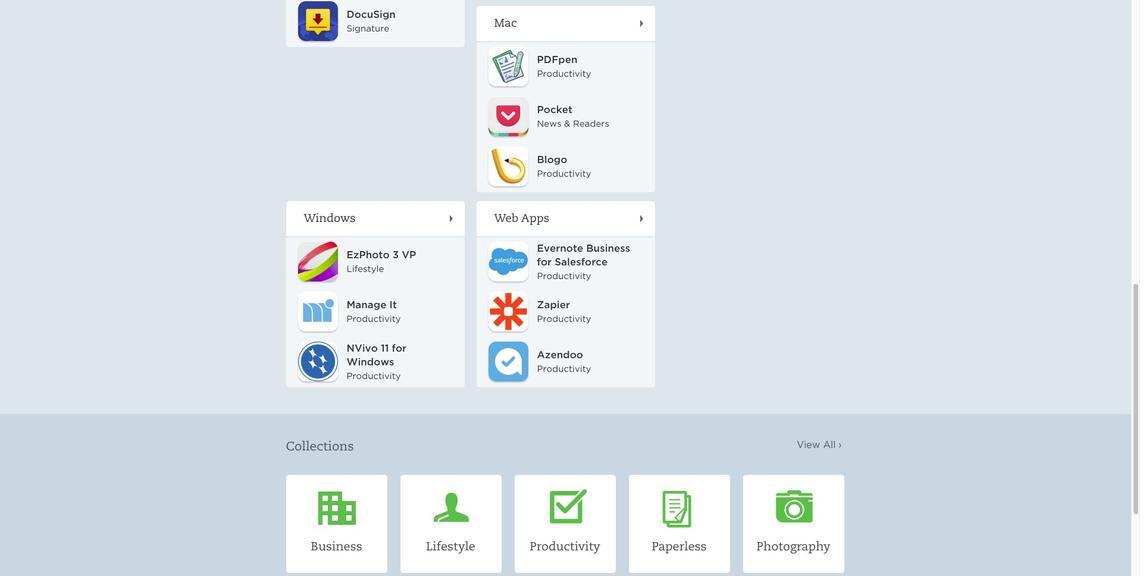 Task type: describe. For each thing, give the bounding box(es) containing it.
11
[[381, 344, 389, 353]]

all
[[823, 441, 836, 450]]

1 vertical spatial lifestyle
[[426, 542, 475, 554]]

apps
[[521, 213, 550, 224]]

zapier
[[537, 301, 570, 310]]

evernote business for salesforce productivity
[[537, 244, 631, 280]]

pdfpen productivity
[[537, 56, 592, 78]]

&
[[564, 120, 571, 128]]

collections
[[286, 441, 354, 454]]

photography link
[[743, 475, 844, 573]]

it
[[390, 301, 397, 310]]

for for evernote business for salesforce
[[537, 258, 552, 267]]

lifestyle inside ezphoto 3 vp lifestyle
[[347, 265, 384, 273]]

0 horizontal spatial business
[[311, 542, 362, 554]]

productivity inside productivity link
[[530, 542, 600, 554]]

mac link
[[477, 6, 655, 41]]

manage
[[347, 301, 387, 310]]

pdfpen
[[537, 56, 578, 65]]

web
[[494, 213, 519, 224]]

productivity inside the 'nvivo 11 for windows productivity'
[[347, 372, 401, 380]]

ezphoto 3 vp lifestyle
[[347, 251, 416, 273]]

signature
[[347, 25, 389, 33]]

news
[[537, 120, 562, 128]]

windows inside the 'nvivo 11 for windows productivity'
[[347, 358, 394, 367]]

docusign signature
[[347, 11, 396, 33]]

azendoo productivity
[[537, 351, 592, 373]]

paperless link
[[629, 475, 730, 573]]



Task type: vqa. For each thing, say whether or not it's contained in the screenshot.


Task type: locate. For each thing, give the bounding box(es) containing it.
3
[[393, 251, 399, 260]]

0 vertical spatial windows
[[304, 213, 356, 224]]

0 horizontal spatial lifestyle
[[347, 265, 384, 273]]

manage it productivity
[[347, 301, 401, 323]]

windows down nvivo
[[347, 358, 394, 367]]

windows
[[304, 213, 356, 224], [347, 358, 394, 367]]

mac
[[494, 18, 517, 29]]

azendoo
[[537, 351, 583, 360]]

blogo productivity
[[537, 156, 592, 178]]

for for nvivo 11 for windows
[[392, 344, 407, 353]]

photography
[[757, 542, 831, 554]]

1 vertical spatial business
[[311, 542, 362, 554]]

view
[[797, 441, 821, 450]]

for inside the evernote business for salesforce productivity
[[537, 258, 552, 267]]

1 horizontal spatial for
[[537, 258, 552, 267]]

paperless
[[652, 542, 707, 554]]

productivity link
[[515, 475, 616, 573]]

business link
[[286, 475, 387, 573]]

for right the 11
[[392, 344, 407, 353]]

view all › link
[[797, 441, 842, 451]]

zapier productivity
[[537, 301, 592, 323]]

1 horizontal spatial business
[[587, 244, 631, 253]]

salesforce
[[555, 258, 608, 267]]

evernote
[[537, 244, 584, 253]]

lifestyle
[[347, 265, 384, 273], [426, 542, 475, 554]]

business inside the evernote business for salesforce productivity
[[587, 244, 631, 253]]

web apps link
[[477, 201, 655, 236]]

0 vertical spatial lifestyle
[[347, 265, 384, 273]]

vp
[[402, 251, 416, 260]]

lifestyle link
[[400, 475, 502, 573]]

0 vertical spatial business
[[587, 244, 631, 253]]

web apps
[[494, 213, 550, 224]]

pocket news & readers
[[537, 106, 609, 128]]

business
[[587, 244, 631, 253], [311, 542, 362, 554]]

nvivo 11 for windows productivity
[[347, 344, 407, 380]]

0 horizontal spatial for
[[392, 344, 407, 353]]

readers
[[573, 120, 609, 128]]

windows up "ezphoto" at the top left of page
[[304, 213, 356, 224]]

nvivo
[[347, 344, 378, 353]]

docusign
[[347, 11, 396, 20]]

view all ›
[[797, 441, 842, 450]]

for inside the 'nvivo 11 for windows productivity'
[[392, 344, 407, 353]]

blogo
[[537, 156, 568, 165]]

1 vertical spatial windows
[[347, 358, 394, 367]]

pocket
[[537, 106, 573, 115]]

productivity
[[537, 70, 592, 78], [537, 170, 592, 178], [537, 272, 592, 280], [347, 315, 401, 323], [537, 315, 592, 323], [537, 365, 592, 373], [347, 372, 401, 380], [530, 542, 600, 554]]

›
[[839, 441, 842, 450]]

1 horizontal spatial lifestyle
[[426, 542, 475, 554]]

windows inside windows link
[[304, 213, 356, 224]]

1 vertical spatial for
[[392, 344, 407, 353]]

productivity inside the evernote business for salesforce productivity
[[537, 272, 592, 280]]

ezphoto
[[347, 251, 390, 260]]

for down evernote
[[537, 258, 552, 267]]

0 vertical spatial for
[[537, 258, 552, 267]]

for
[[537, 258, 552, 267], [392, 344, 407, 353]]

windows link
[[286, 201, 465, 236]]



